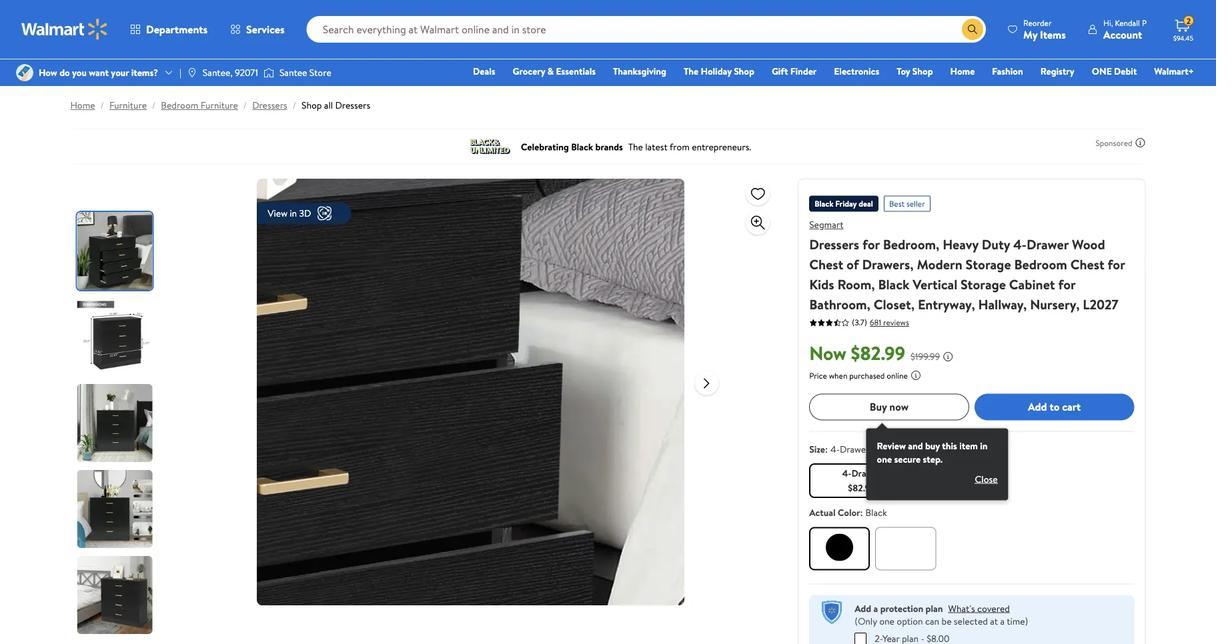 Task type: vqa. For each thing, say whether or not it's contained in the screenshot.
Review
yes



Task type: locate. For each thing, give the bounding box(es) containing it.
1 vertical spatial add
[[855, 602, 871, 615]]

in inside review and buy this item in one secure step.
[[980, 439, 988, 452]]

chest up the kids
[[809, 255, 843, 274]]

2 horizontal spatial dressers
[[809, 235, 859, 254]]

4- inside 4-drawer $82.99
[[842, 467, 852, 480]]

one right (only at the bottom right
[[880, 615, 895, 628]]

dressers down 92071 on the left of page
[[252, 99, 287, 112]]

0 horizontal spatial shop
[[302, 99, 322, 112]]

4- right duty
[[1013, 235, 1027, 254]]

bedroom,
[[883, 235, 940, 254]]

1 horizontal spatial for
[[1058, 275, 1076, 294]]

: up actual
[[825, 443, 828, 456]]

a left protection
[[874, 602, 878, 615]]

drawer down size : 4-drawer
[[852, 467, 881, 480]]

dressers down segmart link
[[809, 235, 859, 254]]

1 horizontal spatial bedroom
[[1014, 255, 1067, 274]]

shop right holiday
[[734, 65, 755, 78]]

1 vertical spatial one
[[880, 615, 895, 628]]

1 vertical spatial bedroom
[[1014, 255, 1067, 274]]

home inside home link
[[950, 65, 975, 78]]

dressers for bedroom, heavy duty 4-drawer wood chest of drawers, modern storage bedroom chest for kids room, black vertical storage cabinet for bathroom, closet, entryway, hallway, nursery, l2027 - image 4 of 10 image
[[77, 470, 155, 548]]

chest down the wood
[[1071, 255, 1105, 274]]

(only
[[855, 615, 877, 628]]

furniture down santee,
[[201, 99, 238, 112]]

add inside add to cart button
[[1028, 400, 1047, 414]]

4- right size
[[831, 443, 840, 456]]

0 vertical spatial home
[[950, 65, 975, 78]]

close
[[975, 473, 998, 486]]

0 horizontal spatial for
[[863, 235, 880, 254]]

0 horizontal spatial add
[[855, 602, 871, 615]]

protection
[[880, 602, 924, 615]]

0 vertical spatial drawer
[[1027, 235, 1069, 254]]

bedroom up cabinet
[[1014, 255, 1067, 274]]

: down 4-drawer $82.99
[[860, 506, 863, 519]]

learn more about strikethrough prices image
[[943, 351, 954, 362]]

and
[[908, 439, 923, 452]]

1 vertical spatial :
[[860, 506, 863, 519]]

best
[[889, 198, 905, 209]]

for
[[863, 235, 880, 254], [1108, 255, 1125, 274], [1058, 275, 1076, 294]]

storage up the hallway,
[[961, 275, 1006, 294]]

walmart image
[[21, 19, 108, 40]]

covered
[[977, 602, 1010, 615]]

hi,
[[1103, 17, 1113, 28]]

can
[[925, 615, 939, 628]]

681 reviews link
[[867, 317, 909, 328]]

add inside the add a protection plan what's covered (only one option can be selected at a time)
[[855, 602, 871, 615]]

segmart link
[[809, 218, 844, 231]]

buy
[[870, 400, 887, 414]]

fashion link
[[986, 64, 1029, 78]]

drawer inside 4-drawer $82.99
[[852, 467, 881, 480]]

departments button
[[119, 13, 219, 45]]

for up the drawers,
[[863, 235, 880, 254]]

bedroom down "|"
[[161, 99, 198, 112]]

1 horizontal spatial add
[[1028, 400, 1047, 414]]

one down review
[[877, 453, 892, 466]]

0 horizontal spatial bedroom
[[161, 99, 198, 112]]

92071
[[235, 66, 258, 79]]

cabinet
[[1009, 275, 1055, 294]]

storage down duty
[[966, 255, 1011, 274]]

0 vertical spatial one
[[877, 453, 892, 466]]

 image right "|"
[[187, 67, 197, 78]]

0 horizontal spatial  image
[[187, 67, 197, 78]]

2 horizontal spatial shop
[[913, 65, 933, 78]]

drawers,
[[862, 255, 914, 274]]

for up nursery,
[[1058, 275, 1076, 294]]

0 horizontal spatial furniture
[[109, 99, 147, 112]]

ad disclaimer and feedback for skylinedisplayad image
[[1135, 137, 1146, 148]]

1 horizontal spatial :
[[860, 506, 863, 519]]

2 vertical spatial 4-
[[842, 467, 852, 480]]

1 horizontal spatial shop
[[734, 65, 755, 78]]

0 horizontal spatial a
[[874, 602, 878, 615]]

2 horizontal spatial for
[[1108, 255, 1125, 274]]

/ right furniture link
[[152, 99, 156, 112]]

home down "you"
[[70, 99, 95, 112]]

add left to
[[1028, 400, 1047, 414]]

registry link
[[1035, 64, 1081, 78]]

segmart
[[809, 218, 844, 231]]

2 horizontal spatial 4-
[[1013, 235, 1027, 254]]

dressers for bedroom, heavy duty 4-drawer wood chest of drawers, modern storage bedroom chest for kids room, black vertical storage cabinet for bathroom, closet, entryway, hallway, nursery, l2027 - image 3 of 10 image
[[77, 384, 155, 462]]

services
[[246, 22, 285, 37]]

do
[[59, 66, 70, 79]]

santee
[[279, 66, 307, 79]]

:
[[825, 443, 828, 456], [860, 506, 863, 519]]

1 horizontal spatial home
[[950, 65, 975, 78]]

1 horizontal spatial in
[[980, 439, 988, 452]]

$82.99 up purchased
[[851, 340, 905, 366]]

/ left furniture link
[[100, 99, 104, 112]]

4-
[[1013, 235, 1027, 254], [831, 443, 840, 456], [842, 467, 852, 480]]

add to cart button
[[975, 394, 1135, 420]]

1 horizontal spatial chest
[[1071, 255, 1105, 274]]

1 vertical spatial $82.99
[[848, 482, 875, 495]]

black right color
[[866, 506, 887, 519]]

furniture
[[109, 99, 147, 112], [201, 99, 238, 112]]

$82.99
[[851, 340, 905, 366], [848, 482, 875, 495]]

deal
[[859, 198, 873, 209]]

4- down size : 4-drawer
[[842, 467, 852, 480]]

chest
[[809, 255, 843, 274], [1071, 255, 1105, 274]]

one inside the add a protection plan what's covered (only one option can be selected at a time)
[[880, 615, 895, 628]]

dressers for bedroom, heavy duty 4-drawer wood chest of drawers, modern storage bedroom chest for kids room, black vertical storage cabinet for bathroom, closet, entryway, hallway, nursery, l2027 - image 5 of 10 image
[[77, 556, 155, 634]]

home for home / furniture / bedroom furniture / dressers / shop all dressers
[[70, 99, 95, 112]]

/ right dressers link
[[293, 99, 296, 112]]

drawer up 4-drawer $82.99
[[840, 443, 870, 456]]

time)
[[1007, 615, 1028, 628]]

review and buy this item in one secure step.
[[877, 439, 988, 466]]

dressers right all
[[335, 99, 370, 112]]

1 horizontal spatial 4-
[[842, 467, 852, 480]]

size
[[809, 443, 825, 456]]

home link down "search icon" at the right of page
[[944, 64, 981, 78]]

0 vertical spatial for
[[863, 235, 880, 254]]

to
[[1050, 400, 1060, 414]]

 image right 92071 on the left of page
[[263, 66, 274, 79]]

1 chest from the left
[[809, 255, 843, 274]]

0 horizontal spatial :
[[825, 443, 828, 456]]

one debit link
[[1086, 64, 1143, 78]]

zoom image modal image
[[750, 215, 766, 231]]

4- inside segmart dressers for bedroom, heavy duty 4-drawer wood chest of drawers, modern storage bedroom chest for kids room, black vertical storage cabinet for bathroom, closet, entryway, hallway, nursery, l2027
[[1013, 235, 1027, 254]]

you
[[72, 66, 87, 79]]

what's covered button
[[948, 602, 1010, 615]]

finder
[[790, 65, 817, 78]]

essentials
[[556, 65, 596, 78]]

actual
[[809, 506, 836, 519]]

size list
[[807, 461, 1137, 501]]

in left 3d
[[290, 207, 297, 220]]

0 horizontal spatial home link
[[70, 99, 95, 112]]

in right item
[[980, 439, 988, 452]]

0 horizontal spatial 4-
[[831, 443, 840, 456]]

home
[[950, 65, 975, 78], [70, 99, 95, 112]]

1 horizontal spatial  image
[[263, 66, 274, 79]]

add to cart
[[1028, 400, 1081, 414]]

account
[[1103, 27, 1142, 42]]

items
[[1040, 27, 1066, 42]]

0 vertical spatial add
[[1028, 400, 1047, 414]]

santee store
[[279, 66, 331, 79]]

add up 2-year plan - $8.00 option
[[855, 602, 871, 615]]

 image
[[263, 66, 274, 79], [187, 67, 197, 78]]

1 horizontal spatial a
[[1000, 615, 1005, 628]]

home down "search icon" at the right of page
[[950, 65, 975, 78]]

black up "closet,"
[[878, 275, 910, 294]]

hallway,
[[978, 295, 1027, 314]]

dressers inside segmart dressers for bedroom, heavy duty 4-drawer wood chest of drawers, modern storage bedroom chest for kids room, black vertical storage cabinet for bathroom, closet, entryway, hallway, nursery, l2027
[[809, 235, 859, 254]]

0 horizontal spatial chest
[[809, 255, 843, 274]]

 image
[[16, 64, 33, 81]]

drawer left the wood
[[1027, 235, 1069, 254]]

close button
[[964, 469, 1008, 490]]

the
[[684, 65, 699, 78]]

0 vertical spatial in
[[290, 207, 297, 220]]

2 vertical spatial drawer
[[852, 467, 881, 480]]

drawer inside segmart dressers for bedroom, heavy duty 4-drawer wood chest of drawers, modern storage bedroom chest for kids room, black vertical storage cabinet for bathroom, closet, entryway, hallway, nursery, l2027
[[1027, 235, 1069, 254]]

option
[[897, 615, 923, 628]]

$82.99 up color
[[848, 482, 875, 495]]

1 horizontal spatial home link
[[944, 64, 981, 78]]

walmart+ link
[[1148, 64, 1200, 78]]

1 horizontal spatial furniture
[[201, 99, 238, 112]]

the holiday shop link
[[678, 64, 761, 78]]

0 vertical spatial 4-
[[1013, 235, 1027, 254]]

shop inside the holiday shop link
[[734, 65, 755, 78]]

furniture down 'your'
[[109, 99, 147, 112]]

for up l2027
[[1108, 255, 1125, 274]]

bedroom
[[161, 99, 198, 112], [1014, 255, 1067, 274]]

a right at
[[1000, 615, 1005, 628]]

dressers for bedroom, heavy duty 4-drawer wood chest of drawers, modern storage bedroom chest for kids room, black vertical storage cabinet for bathroom, closet, entryway, hallway, nursery, l2027 image
[[257, 179, 684, 606]]

add to favorites list, dressers for bedroom, heavy duty 4-drawer wood chest of drawers, modern storage bedroom chest for kids room, black vertical storage cabinet for bathroom, closet, entryway, hallway, nursery, l2027 image
[[750, 185, 766, 202]]

add
[[1028, 400, 1047, 414], [855, 602, 871, 615]]

shop left all
[[302, 99, 322, 112]]

buy
[[925, 439, 940, 452]]

/
[[100, 99, 104, 112], [152, 99, 156, 112], [243, 99, 247, 112], [293, 99, 296, 112]]

shop right 'toy'
[[913, 65, 933, 78]]

reorder
[[1023, 17, 1052, 28]]

services button
[[219, 13, 296, 45]]

view in 3d
[[268, 207, 311, 220]]

1 vertical spatial 4-
[[831, 443, 840, 456]]

storage
[[966, 255, 1011, 274], [961, 275, 1006, 294]]

buy now button
[[809, 394, 969, 420]]

1 vertical spatial home link
[[70, 99, 95, 112]]

seller
[[907, 198, 925, 209]]

1 vertical spatial black
[[878, 275, 910, 294]]

kendall
[[1115, 17, 1140, 28]]

walmart+
[[1154, 65, 1194, 78]]

2 vertical spatial black
[[866, 506, 887, 519]]

reorder my items
[[1023, 17, 1066, 42]]

1 vertical spatial in
[[980, 439, 988, 452]]

home link down "you"
[[70, 99, 95, 112]]

holiday
[[701, 65, 732, 78]]

want
[[89, 66, 109, 79]]

add for add to cart
[[1028, 400, 1047, 414]]

1 vertical spatial home
[[70, 99, 95, 112]]

0 horizontal spatial in
[[290, 207, 297, 220]]

0 horizontal spatial home
[[70, 99, 95, 112]]

bedroom inside segmart dressers for bedroom, heavy duty 4-drawer wood chest of drawers, modern storage bedroom chest for kids room, black vertical storage cabinet for bathroom, closet, entryway, hallway, nursery, l2027
[[1014, 255, 1067, 274]]

duty
[[982, 235, 1010, 254]]

black up segmart
[[815, 198, 834, 209]]

nursery,
[[1030, 295, 1080, 314]]

drawer
[[1027, 235, 1069, 254], [840, 443, 870, 456], [852, 467, 881, 480]]

when
[[829, 370, 848, 381]]

shop inside toy shop link
[[913, 65, 933, 78]]

be
[[942, 615, 952, 628]]

/ left dressers link
[[243, 99, 247, 112]]

now
[[890, 400, 909, 414]]



Task type: describe. For each thing, give the bounding box(es) containing it.
wpp logo image
[[820, 601, 844, 625]]

black inside segmart dressers for bedroom, heavy duty 4-drawer wood chest of drawers, modern storage bedroom chest for kids room, black vertical storage cabinet for bathroom, closet, entryway, hallway, nursery, l2027
[[878, 275, 910, 294]]

dressers for bedroom, heavy duty 4-drawer wood chest of drawers, modern storage bedroom chest for kids room, black vertical storage cabinet for bathroom, closet, entryway, hallway, nursery, l2027 - image 2 of 10 image
[[77, 298, 155, 376]]

1 vertical spatial for
[[1108, 255, 1125, 274]]

actual color list
[[807, 525, 1137, 573]]

thanksgiving link
[[607, 64, 673, 78]]

gift finder link
[[766, 64, 823, 78]]

3d
[[299, 207, 311, 220]]

secure
[[894, 453, 921, 466]]

1 horizontal spatial dressers
[[335, 99, 370, 112]]

now $82.99
[[809, 340, 905, 366]]

1 vertical spatial storage
[[961, 275, 1006, 294]]

0 vertical spatial bedroom
[[161, 99, 198, 112]]

bedroom furniture link
[[161, 99, 238, 112]]

3 / from the left
[[243, 99, 247, 112]]

online
[[887, 370, 908, 381]]

l2027
[[1083, 295, 1119, 314]]

gift
[[772, 65, 788, 78]]

purchased
[[849, 370, 885, 381]]

search icon image
[[967, 24, 978, 35]]

4-drawer $82.99
[[842, 467, 881, 495]]

this
[[942, 439, 957, 452]]

sponsored
[[1096, 137, 1133, 148]]

best seller
[[889, 198, 925, 209]]

&
[[548, 65, 554, 78]]

dressers for bedroom, heavy duty 4-drawer wood chest of drawers, modern storage bedroom chest for kids room, black vertical storage cabinet for bathroom, closet, entryway, hallway, nursery, l2027 - image 1 of 10 image
[[77, 212, 155, 290]]

electronics
[[834, 65, 879, 78]]

grocery & essentials link
[[507, 64, 602, 78]]

how do you want your items?
[[39, 66, 158, 79]]

Walmart Site-Wide search field
[[307, 16, 986, 43]]

grocery & essentials
[[513, 65, 596, 78]]

p
[[1142, 17, 1147, 28]]

view
[[268, 207, 288, 220]]

home for home
[[950, 65, 975, 78]]

 image for santee, 92071
[[187, 67, 197, 78]]

2 vertical spatial for
[[1058, 275, 1076, 294]]

kids
[[809, 275, 834, 294]]

of
[[847, 255, 859, 274]]

wood
[[1072, 235, 1105, 254]]

what's
[[948, 602, 975, 615]]

bathroom,
[[809, 295, 871, 314]]

add for add a protection plan what's covered (only one option can be selected at a time)
[[855, 602, 871, 615]]

one debit
[[1092, 65, 1137, 78]]

furniture link
[[109, 99, 147, 112]]

0 horizontal spatial dressers
[[252, 99, 287, 112]]

step.
[[923, 453, 943, 466]]

view in 3d button
[[257, 203, 351, 224]]

add a protection plan what's covered (only one option can be selected at a time)
[[855, 602, 1028, 628]]

at
[[990, 615, 998, 628]]

santee, 92071
[[203, 66, 258, 79]]

|
[[179, 66, 181, 79]]

now
[[809, 340, 847, 366]]

$199.99
[[911, 350, 940, 363]]

2 furniture from the left
[[201, 99, 238, 112]]

registry
[[1041, 65, 1075, 78]]

next media item image
[[699, 375, 715, 391]]

all
[[324, 99, 333, 112]]

toy
[[897, 65, 910, 78]]

the holiday shop
[[684, 65, 755, 78]]

0 vertical spatial :
[[825, 443, 828, 456]]

store
[[309, 66, 331, 79]]

$82.99 inside 4-drawer $82.99
[[848, 482, 875, 495]]

dressers link
[[252, 99, 287, 112]]

0 vertical spatial home link
[[944, 64, 981, 78]]

gift finder
[[772, 65, 817, 78]]

 image for santee store
[[263, 66, 274, 79]]

price
[[809, 370, 827, 381]]

$94.45
[[1174, 33, 1193, 42]]

Search search field
[[307, 16, 986, 43]]

1 vertical spatial drawer
[[840, 443, 870, 456]]

black friday deal
[[815, 198, 873, 209]]

0 vertical spatial black
[[815, 198, 834, 209]]

actual color : black
[[809, 506, 887, 519]]

item
[[960, 439, 978, 452]]

closet,
[[874, 295, 915, 314]]

your
[[111, 66, 129, 79]]

1 furniture from the left
[[109, 99, 147, 112]]

vertical
[[913, 275, 958, 294]]

size : 4-drawer
[[809, 443, 870, 456]]

2 / from the left
[[152, 99, 156, 112]]

color
[[838, 506, 860, 519]]

(3.7)
[[852, 317, 867, 328]]

legal information image
[[911, 370, 921, 380]]

1 / from the left
[[100, 99, 104, 112]]

review
[[877, 439, 906, 452]]

2-Year plan - $8.00 checkbox
[[855, 633, 867, 644]]

0 vertical spatial storage
[[966, 255, 1011, 274]]

toy shop link
[[891, 64, 939, 78]]

2 chest from the left
[[1071, 255, 1105, 274]]

thanksgiving
[[613, 65, 667, 78]]

4 / from the left
[[293, 99, 296, 112]]

items?
[[131, 66, 158, 79]]

entryway,
[[918, 295, 975, 314]]

0 vertical spatial $82.99
[[851, 340, 905, 366]]

grocery
[[513, 65, 545, 78]]

toy shop
[[897, 65, 933, 78]]

departments
[[146, 22, 208, 37]]

one inside review and buy this item in one secure step.
[[877, 453, 892, 466]]

681
[[870, 317, 881, 328]]

cart
[[1062, 400, 1081, 414]]

2
[[1187, 15, 1191, 26]]

price when purchased online
[[809, 370, 908, 381]]

shop all dressers link
[[302, 99, 370, 112]]

buy now
[[870, 400, 909, 414]]

in inside button
[[290, 207, 297, 220]]



